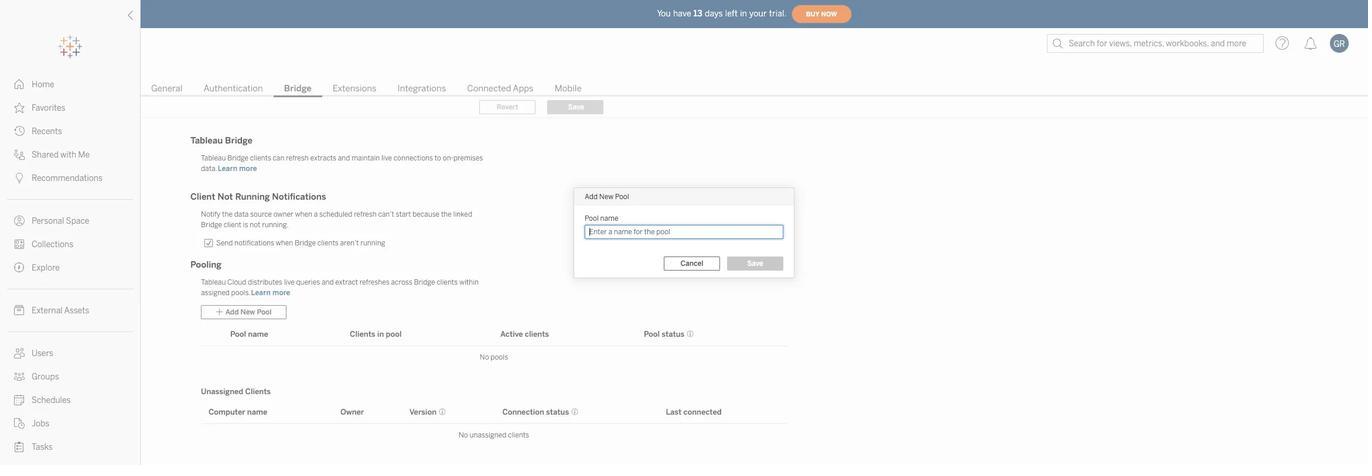 Task type: describe. For each thing, give the bounding box(es) containing it.
schedules
[[32, 396, 71, 405]]

1 horizontal spatial clients
[[350, 330, 375, 338]]

running.
[[262, 221, 289, 229]]

clients inside tableau cloud distributes live queries and extract refreshes across bridge clients within assigned pools.
[[437, 278, 458, 287]]

running
[[235, 192, 270, 202]]

by text only_f5he34f image for explore
[[14, 263, 25, 273]]

extract
[[335, 278, 358, 287]]

extracts
[[310, 154, 336, 162]]

collections link
[[0, 233, 140, 256]]

connections
[[394, 154, 433, 162]]

learn for pools.
[[251, 289, 271, 297]]

bridge down a
[[295, 239, 316, 247]]

1 vertical spatial name
[[248, 330, 268, 338]]

to
[[435, 154, 441, 162]]

because
[[413, 210, 440, 219]]

pooling
[[190, 260, 222, 270]]

collections
[[32, 240, 73, 250]]

on-
[[443, 154, 453, 162]]

by text only_f5he34f image for external assets
[[14, 305, 25, 316]]

users link
[[0, 342, 140, 365]]

space
[[66, 216, 89, 226]]

connected
[[467, 83, 511, 94]]

tasks link
[[0, 435, 140, 459]]

with
[[60, 150, 76, 160]]

client
[[224, 221, 241, 229]]

status for pool status
[[662, 330, 685, 338]]

buy now button
[[791, 5, 852, 23]]

learn more link for clients
[[217, 164, 258, 173]]

navigation containing general
[[141, 80, 1368, 97]]

you have 13 days left in your trial.
[[657, 8, 787, 18]]

data
[[234, 210, 249, 219]]

more for clients
[[239, 165, 257, 173]]

and inside tableau bridge clients can refresh extracts and maintain live connections to on-premises data.
[[338, 154, 350, 162]]

you
[[657, 8, 671, 18]]

users
[[32, 349, 53, 359]]

notifications
[[234, 239, 274, 247]]

now
[[821, 10, 837, 18]]

active clients
[[500, 330, 549, 338]]

data.
[[201, 165, 217, 173]]

by text only_f5he34f image for tasks
[[14, 442, 25, 452]]

home link
[[0, 73, 140, 96]]

by text only_f5he34f image for home
[[14, 79, 25, 90]]

bridge inside tableau cloud distributes live queries and extract refreshes across bridge clients within assigned pools.
[[414, 278, 435, 287]]

clients left aren't
[[317, 239, 339, 247]]

personal
[[32, 216, 64, 226]]

Pool name text field
[[585, 225, 783, 239]]

version
[[409, 408, 437, 416]]

cloud
[[227, 278, 246, 287]]

connected
[[684, 408, 722, 416]]

add new pool
[[585, 192, 629, 201]]

groups
[[32, 372, 59, 382]]

external assets
[[32, 306, 89, 316]]

13
[[694, 8, 703, 18]]

no for connection status
[[459, 431, 468, 439]]

main navigation. press the up and down arrow keys to access links. element
[[0, 73, 140, 465]]

shared with me link
[[0, 143, 140, 166]]

notify the data source owner when a scheduled refresh can't start because the linked bridge client is not running.
[[201, 210, 472, 229]]

by text only_f5he34f image for personal space
[[14, 216, 25, 226]]

and inside tableau cloud distributes live queries and extract refreshes across bridge clients within assigned pools.
[[322, 278, 334, 287]]

left
[[725, 8, 738, 18]]

owner
[[274, 210, 293, 219]]

external
[[32, 306, 63, 316]]

explore
[[32, 263, 60, 273]]

source
[[250, 210, 272, 219]]

integrations
[[398, 83, 446, 94]]

buy
[[806, 10, 820, 18]]

live inside tableau cloud distributes live queries and extract refreshes across bridge clients within assigned pools.
[[284, 278, 295, 287]]

last
[[666, 408, 682, 416]]

jobs link
[[0, 412, 140, 435]]

name inside the add new pool "dialog"
[[600, 214, 619, 222]]

personal space
[[32, 216, 89, 226]]

aren't
[[340, 239, 359, 247]]

external assets link
[[0, 299, 140, 322]]

personal space link
[[0, 209, 140, 233]]

general
[[151, 83, 182, 94]]

recommendations link
[[0, 166, 140, 190]]

1 horizontal spatial in
[[740, 8, 747, 18]]

cancel button
[[664, 256, 720, 270]]

by text only_f5he34f image for favorites
[[14, 103, 25, 113]]

no pools
[[480, 353, 508, 362]]

unassigned
[[201, 387, 243, 396]]

shared with me
[[32, 150, 90, 160]]

active
[[500, 330, 523, 338]]

groups link
[[0, 365, 140, 388]]

authentication
[[204, 83, 263, 94]]

sub-spaces tab list
[[141, 82, 1368, 97]]

connection
[[502, 408, 544, 416]]



Task type: vqa. For each thing, say whether or not it's contained in the screenshot.
right 1
no



Task type: locate. For each thing, give the bounding box(es) containing it.
0 horizontal spatial status
[[546, 408, 569, 416]]

days
[[705, 8, 723, 18]]

0 horizontal spatial in
[[377, 330, 384, 338]]

bridge down the authentication
[[225, 135, 253, 146]]

premises
[[453, 154, 483, 162]]

linked
[[453, 210, 472, 219]]

clients right active
[[525, 330, 549, 338]]

learn for data.
[[218, 165, 237, 173]]

by text only_f5he34f image for collections
[[14, 239, 25, 250]]

1 horizontal spatial pool name
[[585, 214, 619, 222]]

computer
[[209, 408, 245, 416]]

by text only_f5he34f image left recommendations
[[14, 173, 25, 183]]

0 horizontal spatial more
[[239, 165, 257, 173]]

0 horizontal spatial pool name
[[230, 330, 268, 338]]

by text only_f5he34f image left schedules
[[14, 395, 25, 405]]

pool
[[386, 330, 402, 338]]

5 by text only_f5he34f image from the top
[[14, 442, 25, 452]]

learn more link down distributes
[[251, 288, 291, 298]]

0 vertical spatial clients
[[350, 330, 375, 338]]

1 the from the left
[[222, 210, 233, 219]]

send
[[216, 239, 233, 247]]

mobile
[[555, 83, 582, 94]]

learn more down distributes
[[251, 289, 290, 297]]

by text only_f5he34f image inside recents link
[[14, 126, 25, 137]]

0 vertical spatial no
[[480, 353, 489, 362]]

by text only_f5he34f image inside collections link
[[14, 239, 25, 250]]

by text only_f5he34f image inside tasks link
[[14, 442, 25, 452]]

me
[[78, 150, 90, 160]]

tableau bridge
[[190, 135, 253, 146]]

notifications
[[272, 192, 326, 202]]

by text only_f5he34f image inside shared with me link
[[14, 149, 25, 160]]

more
[[239, 165, 257, 173], [273, 289, 290, 297]]

recents
[[32, 127, 62, 137]]

1 vertical spatial live
[[284, 278, 295, 287]]

1 horizontal spatial when
[[295, 210, 312, 219]]

by text only_f5he34f image for recents
[[14, 126, 25, 137]]

1 horizontal spatial live
[[381, 154, 392, 162]]

learn more
[[218, 165, 257, 173], [251, 289, 290, 297]]

2 by text only_f5he34f image from the top
[[14, 126, 25, 137]]

recommendations
[[32, 173, 103, 183]]

1 horizontal spatial status
[[662, 330, 685, 338]]

by text only_f5he34f image left tasks
[[14, 442, 25, 452]]

add new pool dialog
[[574, 188, 794, 277]]

1 vertical spatial learn more link
[[251, 288, 291, 298]]

clients in pool
[[350, 330, 402, 338]]

and left extract
[[322, 278, 334, 287]]

learn more right data. on the top of page
[[218, 165, 257, 173]]

0 vertical spatial pool name
[[585, 214, 619, 222]]

0 horizontal spatial when
[[276, 239, 293, 247]]

owner
[[340, 408, 364, 416]]

by text only_f5he34f image inside recommendations link
[[14, 173, 25, 183]]

jobs
[[32, 419, 49, 429]]

1 horizontal spatial refresh
[[354, 210, 377, 219]]

recents link
[[0, 120, 140, 143]]

1 vertical spatial pool name
[[230, 330, 268, 338]]

pool status
[[644, 330, 685, 338]]

unassigned clients
[[201, 387, 271, 396]]

within
[[459, 278, 479, 287]]

by text only_f5he34f image for schedules
[[14, 395, 25, 405]]

in left pool
[[377, 330, 384, 338]]

when down the running.
[[276, 239, 293, 247]]

0 vertical spatial learn more link
[[217, 164, 258, 173]]

and
[[338, 154, 350, 162], [322, 278, 334, 287]]

refresh left can't
[[354, 210, 377, 219]]

by text only_f5he34f image inside personal space link
[[14, 216, 25, 226]]

not
[[250, 221, 260, 229]]

refresh inside notify the data source owner when a scheduled refresh can't start because the linked bridge client is not running.
[[354, 210, 377, 219]]

8 by text only_f5he34f image from the top
[[14, 372, 25, 382]]

tableau for tableau bridge
[[190, 135, 223, 146]]

buy now
[[806, 10, 837, 18]]

bridge right across
[[414, 278, 435, 287]]

queries
[[296, 278, 320, 287]]

refresh
[[286, 154, 309, 162], [354, 210, 377, 219]]

by text only_f5he34f image for jobs
[[14, 418, 25, 429]]

unassigned
[[470, 431, 506, 439]]

by text only_f5he34f image left recents
[[14, 126, 25, 137]]

scheduled
[[319, 210, 352, 219]]

0 horizontal spatial no
[[459, 431, 468, 439]]

status
[[662, 330, 685, 338], [546, 408, 569, 416]]

across
[[391, 278, 412, 287]]

bridge inside sub-spaces tab list
[[284, 83, 312, 94]]

1 horizontal spatial the
[[441, 210, 452, 219]]

no left pools
[[480, 353, 489, 362]]

0 vertical spatial refresh
[[286, 154, 309, 162]]

by text only_f5he34f image for shared with me
[[14, 149, 25, 160]]

pool name down pools.
[[230, 330, 268, 338]]

0 vertical spatial learn more
[[218, 165, 257, 173]]

bridge left extensions
[[284, 83, 312, 94]]

1 vertical spatial no
[[459, 431, 468, 439]]

add
[[585, 192, 598, 201]]

schedules link
[[0, 388, 140, 412]]

more down distributes
[[273, 289, 290, 297]]

by text only_f5he34f image left home
[[14, 79, 25, 90]]

more up the running
[[239, 165, 257, 173]]

save
[[747, 259, 763, 267]]

clients inside tableau bridge clients can refresh extracts and maintain live connections to on-premises data.
[[250, 154, 271, 162]]

main content containing general
[[141, 59, 1368, 465]]

home
[[32, 80, 54, 90]]

the left linked
[[441, 210, 452, 219]]

maintain
[[352, 154, 380, 162]]

bridge inside tableau bridge clients can refresh extracts and maintain live connections to on-premises data.
[[227, 154, 249, 162]]

learn more for distributes
[[251, 289, 290, 297]]

tasks
[[32, 442, 53, 452]]

can
[[273, 154, 284, 162]]

revert
[[497, 103, 518, 111]]

and right 'extracts'
[[338, 154, 350, 162]]

3 by text only_f5he34f image from the top
[[14, 173, 25, 183]]

name down unassigned clients
[[247, 408, 267, 416]]

2 the from the left
[[441, 210, 452, 219]]

1 vertical spatial and
[[322, 278, 334, 287]]

name down add new pool
[[600, 214, 619, 222]]

0 vertical spatial more
[[239, 165, 257, 173]]

in inside main content
[[377, 330, 384, 338]]

0 vertical spatial name
[[600, 214, 619, 222]]

1 vertical spatial more
[[273, 289, 290, 297]]

2 vertical spatial name
[[247, 408, 267, 416]]

pool name down new
[[585, 214, 619, 222]]

0 horizontal spatial learn
[[218, 165, 237, 173]]

bridge down tableau bridge
[[227, 154, 249, 162]]

learn
[[218, 165, 237, 173], [251, 289, 271, 297]]

favorites
[[32, 103, 65, 113]]

explore link
[[0, 256, 140, 280]]

2 vertical spatial tableau
[[201, 278, 226, 287]]

4 by text only_f5he34f image from the top
[[14, 418, 25, 429]]

by text only_f5he34f image inside groups link
[[14, 372, 25, 382]]

when left a
[[295, 210, 312, 219]]

no
[[480, 353, 489, 362], [459, 431, 468, 439]]

connection status
[[502, 408, 569, 416]]

0 vertical spatial and
[[338, 154, 350, 162]]

by text only_f5he34f image inside explore link
[[14, 263, 25, 273]]

1 vertical spatial learn
[[251, 289, 271, 297]]

assigned
[[201, 289, 230, 297]]

0 vertical spatial learn
[[218, 165, 237, 173]]

by text only_f5he34f image left users
[[14, 348, 25, 359]]

1 vertical spatial clients
[[245, 387, 271, 396]]

a
[[314, 210, 318, 219]]

1 vertical spatial refresh
[[354, 210, 377, 219]]

learn more link for distributes
[[251, 288, 291, 298]]

not
[[218, 192, 233, 202]]

9 by text only_f5he34f image from the top
[[14, 395, 25, 405]]

by text only_f5he34f image left groups
[[14, 372, 25, 382]]

0 vertical spatial live
[[381, 154, 392, 162]]

assets
[[64, 306, 89, 316]]

bridge inside notify the data source owner when a scheduled refresh can't start because the linked bridge client is not running.
[[201, 221, 222, 229]]

trial.
[[769, 8, 787, 18]]

tableau cloud distributes live queries and extract refreshes across bridge clients within assigned pools.
[[201, 278, 479, 297]]

distributes
[[248, 278, 282, 287]]

1 vertical spatial status
[[546, 408, 569, 416]]

clients down connection
[[508, 431, 529, 439]]

pool name inside main content
[[230, 330, 268, 338]]

main content
[[141, 59, 1368, 465]]

4 by text only_f5he34f image from the top
[[14, 239, 25, 250]]

1 by text only_f5he34f image from the top
[[14, 79, 25, 90]]

navigation
[[141, 80, 1368, 97]]

live left queries
[[284, 278, 295, 287]]

connected apps
[[467, 83, 534, 94]]

pool
[[615, 192, 629, 201], [585, 214, 599, 222], [230, 330, 246, 338], [644, 330, 660, 338]]

save button
[[727, 256, 783, 270]]

by text only_f5he34f image left favorites
[[14, 103, 25, 113]]

tableau inside tableau bridge clients can refresh extracts and maintain live connections to on-premises data.
[[201, 154, 226, 162]]

send notifications when bridge clients aren't running
[[216, 239, 385, 247]]

navigation panel element
[[0, 35, 140, 465]]

by text only_f5he34f image inside users "link"
[[14, 348, 25, 359]]

by text only_f5he34f image for groups
[[14, 372, 25, 382]]

0 vertical spatial status
[[662, 330, 685, 338]]

1 vertical spatial in
[[377, 330, 384, 338]]

by text only_f5he34f image inside jobs link
[[14, 418, 25, 429]]

0 horizontal spatial the
[[222, 210, 233, 219]]

1 horizontal spatial no
[[480, 353, 489, 362]]

tableau for tableau bridge clients can refresh extracts and maintain live connections to on-premises data.
[[201, 154, 226, 162]]

by text only_f5he34f image inside external assets link
[[14, 305, 25, 316]]

in
[[740, 8, 747, 18], [377, 330, 384, 338]]

by text only_f5he34f image left jobs
[[14, 418, 25, 429]]

by text only_f5he34f image inside home 'link'
[[14, 79, 25, 90]]

0 horizontal spatial and
[[322, 278, 334, 287]]

by text only_f5he34f image left shared
[[14, 149, 25, 160]]

clients
[[250, 154, 271, 162], [317, 239, 339, 247], [437, 278, 458, 287], [525, 330, 549, 338], [508, 431, 529, 439]]

tableau for tableau cloud distributes live queries and extract refreshes across bridge clients within assigned pools.
[[201, 278, 226, 287]]

new
[[599, 192, 614, 201]]

by text only_f5he34f image left external
[[14, 305, 25, 316]]

by text only_f5he34f image
[[14, 79, 25, 90], [14, 149, 25, 160], [14, 216, 25, 226], [14, 239, 25, 250], [14, 263, 25, 273], [14, 305, 25, 316], [14, 348, 25, 359], [14, 372, 25, 382], [14, 395, 25, 405]]

6 by text only_f5he34f image from the top
[[14, 305, 25, 316]]

by text only_f5he34f image left 'collections' at the bottom left of the page
[[14, 239, 25, 250]]

computer name
[[209, 408, 267, 416]]

clients left pool
[[350, 330, 375, 338]]

3 by text only_f5he34f image from the top
[[14, 216, 25, 226]]

by text only_f5he34f image left personal on the left top of the page
[[14, 216, 25, 226]]

learn right data. on the top of page
[[218, 165, 237, 173]]

your
[[750, 8, 767, 18]]

1 vertical spatial when
[[276, 239, 293, 247]]

client
[[190, 192, 215, 202]]

1 horizontal spatial and
[[338, 154, 350, 162]]

favorites link
[[0, 96, 140, 120]]

clients left 'can'
[[250, 154, 271, 162]]

0 vertical spatial in
[[740, 8, 747, 18]]

0 vertical spatial tableau
[[190, 135, 223, 146]]

1 vertical spatial tableau
[[201, 154, 226, 162]]

5 by text only_f5he34f image from the top
[[14, 263, 25, 273]]

by text only_f5he34f image
[[14, 103, 25, 113], [14, 126, 25, 137], [14, 173, 25, 183], [14, 418, 25, 429], [14, 442, 25, 452]]

1 horizontal spatial more
[[273, 289, 290, 297]]

live right maintain
[[381, 154, 392, 162]]

1 vertical spatial learn more
[[251, 289, 290, 297]]

when
[[295, 210, 312, 219], [276, 239, 293, 247]]

1 by text only_f5he34f image from the top
[[14, 103, 25, 113]]

clients up computer name
[[245, 387, 271, 396]]

learn down distributes
[[251, 289, 271, 297]]

pool name inside the add new pool "dialog"
[[585, 214, 619, 222]]

in right left
[[740, 8, 747, 18]]

cancel
[[681, 259, 703, 267]]

clients left within
[[437, 278, 458, 287]]

0 horizontal spatial live
[[284, 278, 295, 287]]

tableau inside tableau cloud distributes live queries and extract refreshes across bridge clients within assigned pools.
[[201, 278, 226, 287]]

0 horizontal spatial refresh
[[286, 154, 309, 162]]

by text only_f5he34f image left explore
[[14, 263, 25, 273]]

learn more for clients
[[218, 165, 257, 173]]

name down pools.
[[248, 330, 268, 338]]

live inside tableau bridge clients can refresh extracts and maintain live connections to on-premises data.
[[381, 154, 392, 162]]

by text only_f5he34f image for users
[[14, 348, 25, 359]]

bridge down "notify"
[[201, 221, 222, 229]]

extensions
[[333, 83, 376, 94]]

refresh inside tableau bridge clients can refresh extracts and maintain live connections to on-premises data.
[[286, 154, 309, 162]]

more for distributes
[[273, 289, 290, 297]]

by text only_f5he34f image inside favorites link
[[14, 103, 25, 113]]

2 by text only_f5he34f image from the top
[[14, 149, 25, 160]]

the up client
[[222, 210, 233, 219]]

start
[[396, 210, 411, 219]]

0 horizontal spatial clients
[[245, 387, 271, 396]]

by text only_f5he34f image inside schedules "link"
[[14, 395, 25, 405]]

shared
[[32, 150, 59, 160]]

refresh right 'can'
[[286, 154, 309, 162]]

learn more link up not
[[217, 164, 258, 173]]

1 horizontal spatial learn
[[251, 289, 271, 297]]

no left unassigned
[[459, 431, 468, 439]]

when inside notify the data source owner when a scheduled refresh can't start because the linked bridge client is not running.
[[295, 210, 312, 219]]

no for active clients
[[480, 353, 489, 362]]

7 by text only_f5he34f image from the top
[[14, 348, 25, 359]]

status for connection status
[[546, 408, 569, 416]]

client not running notifications
[[190, 192, 326, 202]]

by text only_f5he34f image for recommendations
[[14, 173, 25, 183]]

have
[[673, 8, 691, 18]]

0 vertical spatial when
[[295, 210, 312, 219]]

pools.
[[231, 289, 251, 297]]



